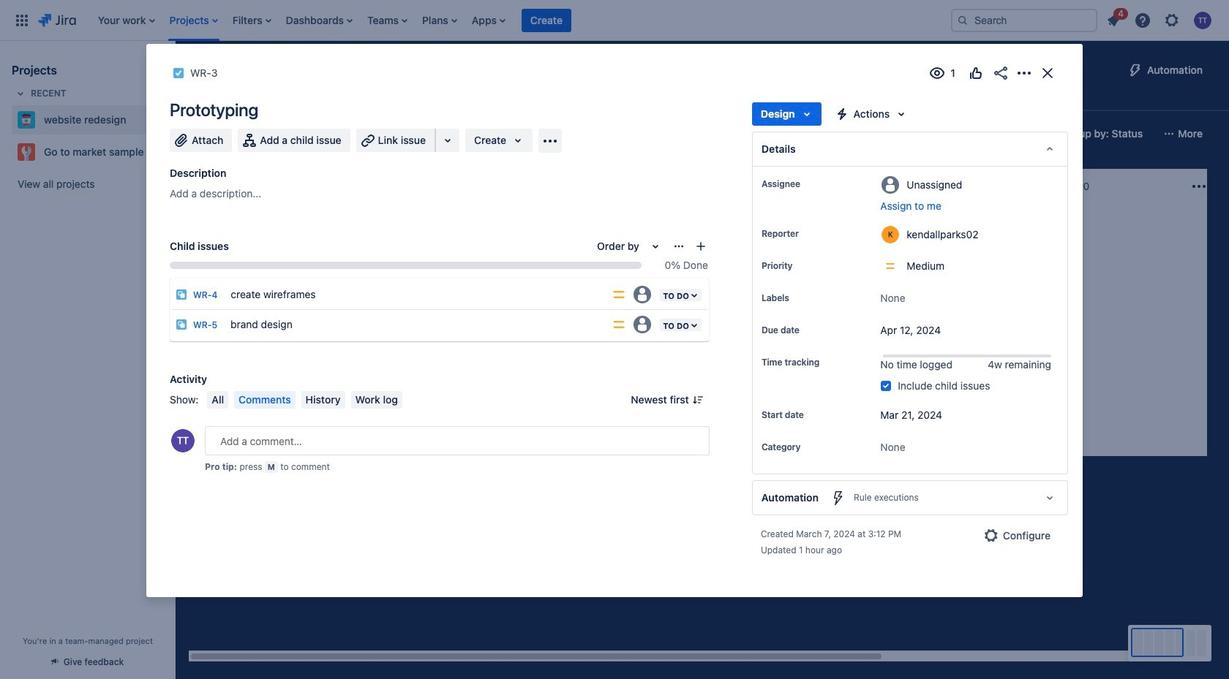 Task type: locate. For each thing, give the bounding box(es) containing it.
0 horizontal spatial medium image
[[571, 249, 582, 260]]

1 horizontal spatial task image
[[413, 249, 424, 260]]

jira image
[[38, 11, 76, 29], [38, 11, 76, 29]]

reporter pin to top. only you can see pinned fields. image
[[802, 228, 813, 240]]

menu bar
[[204, 391, 405, 409]]

due date pin to top. only you can see pinned fields. image
[[802, 325, 814, 337]]

medium image
[[571, 249, 582, 260], [777, 287, 789, 299]]

list
[[91, 0, 939, 41], [1100, 5, 1220, 33]]

1 vertical spatial medium image
[[777, 287, 789, 299]]

assignee pin to top. only you can see pinned fields. image
[[803, 179, 815, 190]]

automation image
[[1127, 61, 1144, 79]]

tab
[[257, 85, 291, 111]]

create child image
[[695, 241, 707, 252]]

banner
[[0, 0, 1229, 41]]

more information about kendallparks02 image
[[882, 226, 899, 244]]

tab list
[[184, 85, 977, 111]]

medium image for middle task image
[[571, 249, 582, 260]]

labels pin to top. only you can see pinned fields. image
[[792, 293, 804, 304]]

0 horizontal spatial list
[[91, 0, 939, 41]]

medium image for right task image
[[777, 287, 789, 299]]

copy link to issue image
[[215, 67, 226, 78]]

vote options: no one has voted for this issue yet. image
[[967, 64, 985, 82]]

task image
[[206, 249, 218, 260], [413, 249, 424, 260], [619, 287, 631, 299]]

link web pages and more image
[[439, 132, 457, 149]]

0 horizontal spatial task image
[[206, 249, 218, 260]]

None search field
[[951, 8, 1097, 32]]

due date: 20 march 2024 image
[[622, 268, 634, 279], [622, 268, 634, 279]]

actions image
[[1015, 64, 1033, 82]]

0 vertical spatial medium image
[[571, 249, 582, 260]]

list item inside list
[[1100, 5, 1128, 32]]

list item
[[93, 0, 159, 41], [165, 0, 222, 41], [228, 0, 276, 41], [281, 0, 357, 41], [363, 0, 412, 41], [418, 0, 462, 41], [467, 0, 510, 41], [522, 0, 571, 41], [1100, 5, 1128, 32]]

dialog
[[146, 44, 1083, 598]]

1 horizontal spatial medium image
[[777, 287, 789, 299]]

Add a comment… field
[[205, 427, 710, 456]]

primary element
[[9, 0, 939, 41]]

task image
[[173, 67, 184, 79]]



Task type: describe. For each thing, give the bounding box(es) containing it.
automation element
[[752, 481, 1068, 516]]

issue type: sub-task image
[[176, 319, 187, 331]]

details element
[[752, 132, 1068, 167]]

search image
[[957, 14, 969, 26]]

Search board text field
[[195, 124, 306, 144]]

hide subtasks image
[[862, 288, 880, 305]]

1 horizontal spatial list
[[1100, 5, 1220, 33]]

2 horizontal spatial task image
[[619, 287, 631, 299]]

high image
[[364, 249, 376, 260]]

add app image
[[541, 132, 559, 150]]

Search field
[[951, 8, 1097, 32]]

collapse recent projects image
[[12, 85, 29, 102]]

add people image
[[376, 125, 394, 143]]

close image
[[1039, 64, 1056, 82]]

priority: medium image
[[612, 318, 626, 332]]

priority: medium image
[[612, 288, 626, 302]]

issue actions image
[[673, 241, 685, 252]]

issue type: sub-task image
[[176, 289, 187, 301]]



Task type: vqa. For each thing, say whether or not it's contained in the screenshot.
Reporter Pin to top. Only you can see pinned fields. image
yes



